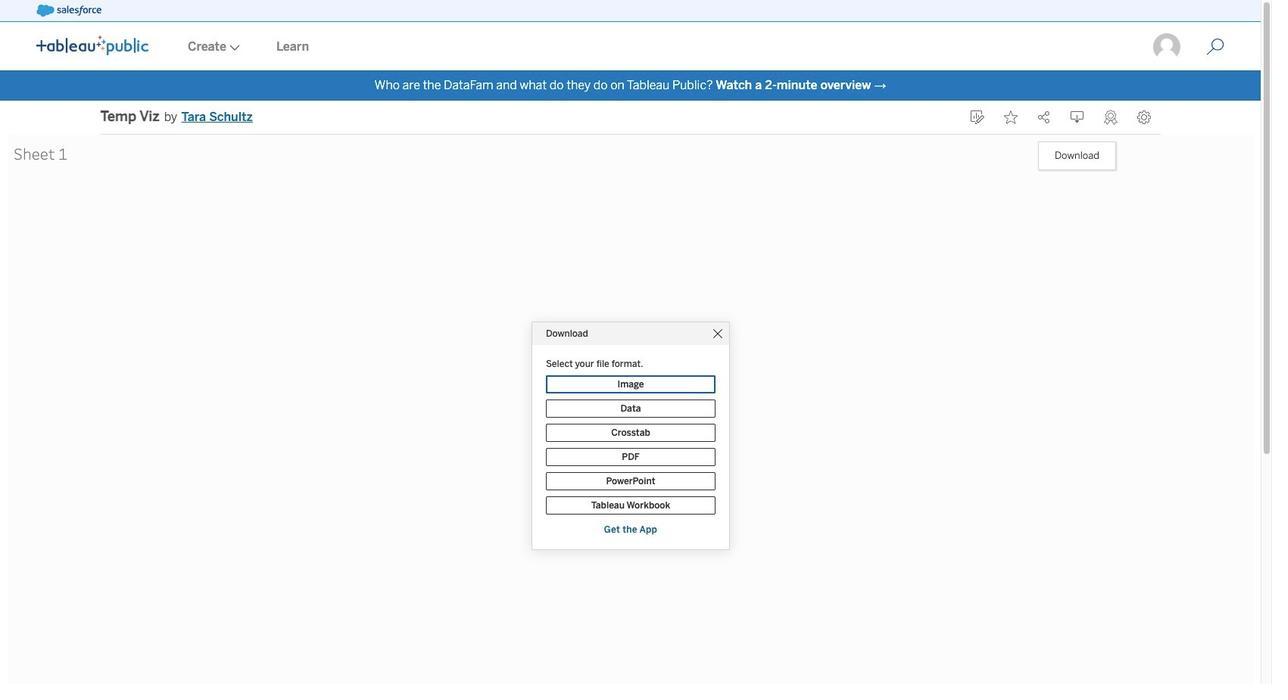 Task type: vqa. For each thing, say whether or not it's contained in the screenshot.
'Go to search' IMAGE at the top of page
yes



Task type: locate. For each thing, give the bounding box(es) containing it.
nominate for viz of the day image
[[1104, 110, 1117, 125]]

go to search image
[[1188, 38, 1243, 56]]

tara.schultz image
[[1152, 32, 1182, 62]]

logo image
[[36, 36, 148, 55]]

favorite button image
[[1004, 111, 1017, 124]]



Task type: describe. For each thing, give the bounding box(es) containing it.
create image
[[226, 45, 240, 51]]

edit image
[[970, 111, 984, 124]]

salesforce logo image
[[36, 5, 101, 17]]



